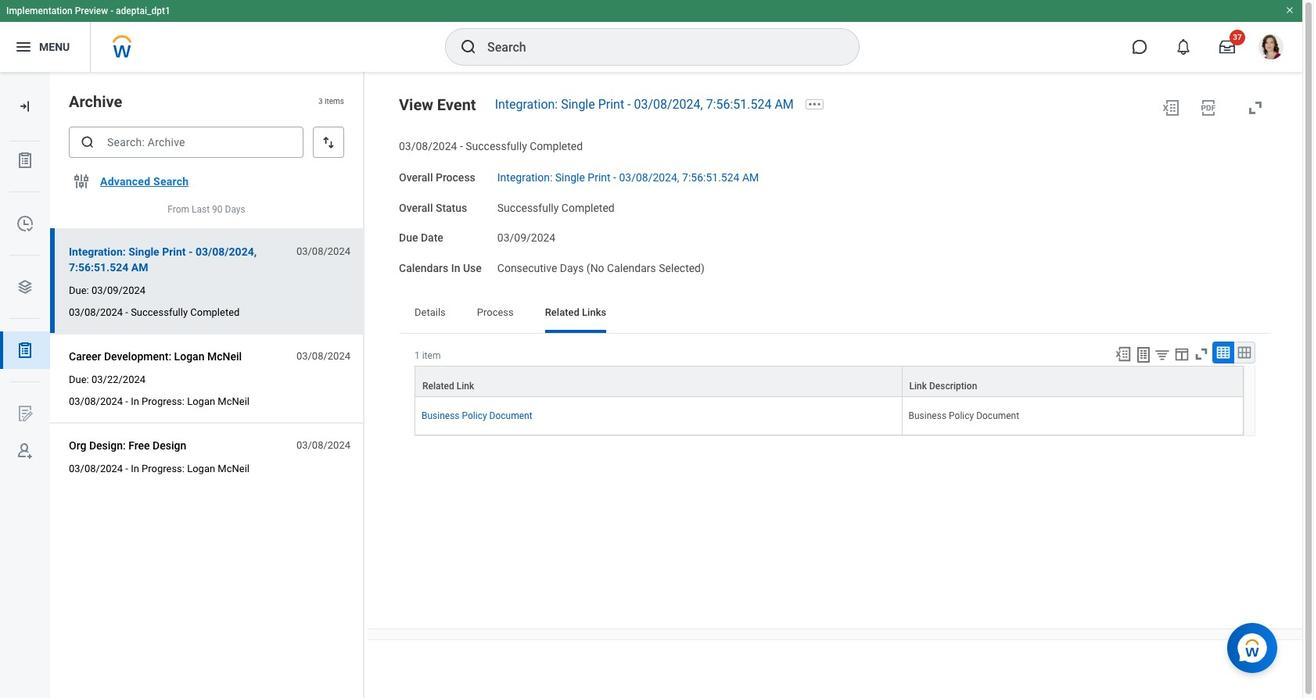 Task type: vqa. For each thing, say whether or not it's contained in the screenshot.
top the Completed
yes



Task type: describe. For each thing, give the bounding box(es) containing it.
preview
[[75, 5, 108, 16]]

export to excel image for view printable version (pdf) image
[[1162, 99, 1181, 117]]

days inside the calendars in use element
[[560, 262, 584, 275]]

due date
[[399, 232, 443, 244]]

inbox large image
[[1220, 39, 1235, 55]]

2 calendars from the left
[[607, 262, 656, 275]]

2 policy from the left
[[949, 411, 974, 422]]

2 business policy document from the left
[[909, 411, 1020, 422]]

print for overall process
[[588, 171, 611, 184]]

1 item
[[415, 350, 441, 361]]

due date element
[[497, 222, 556, 246]]

due: 03/09/2024
[[69, 285, 146, 297]]

90
[[212, 204, 223, 215]]

single for view event
[[561, 97, 595, 112]]

advanced
[[100, 175, 150, 188]]

status
[[436, 201, 467, 214]]

fullscreen image
[[1246, 99, 1265, 117]]

- down "03/22/2024"
[[125, 396, 128, 408]]

adeptai_dpt1
[[116, 5, 170, 16]]

view printable version (pdf) image
[[1199, 99, 1218, 117]]

integration: single print - 03/08/2024, 7:56:51.524 am for overall process
[[497, 171, 759, 184]]

0 vertical spatial 03/08/2024 - successfully completed
[[399, 140, 583, 153]]

related for related links
[[545, 306, 580, 318]]

export to excel image for export to worksheets image
[[1115, 346, 1132, 363]]

search image
[[80, 135, 95, 150]]

- up overall process
[[460, 140, 463, 153]]

link description
[[910, 381, 977, 392]]

print inside the integration: single print - 03/08/2024, 7:56:51.524 am button
[[162, 246, 186, 258]]

select to filter grid data image
[[1154, 346, 1171, 363]]

successfully inside overall status element
[[497, 201, 559, 214]]

rename image
[[16, 404, 34, 423]]

view event
[[399, 95, 476, 114]]

completed inside item list "element"
[[190, 307, 240, 318]]

org design: free design
[[69, 440, 186, 452]]

org
[[69, 440, 86, 452]]

- down org design: free design
[[125, 463, 128, 475]]

integration: single print - 03/08/2024, 7:56:51.524 am link for process
[[497, 168, 759, 184]]

1 vertical spatial process
[[477, 306, 514, 318]]

menu banner
[[0, 0, 1303, 72]]

date
[[421, 232, 443, 244]]

event
[[437, 95, 476, 114]]

- inside button
[[189, 246, 193, 258]]

2 business from the left
[[909, 411, 947, 422]]

last
[[192, 204, 210, 215]]

mcneil inside button
[[207, 351, 242, 363]]

org design: free design button
[[69, 437, 193, 455]]

integration: for process
[[497, 171, 553, 184]]

2 progress: from the top
[[142, 463, 185, 475]]

item
[[422, 350, 441, 361]]

0 vertical spatial completed
[[530, 140, 583, 153]]

export to worksheets image
[[1134, 346, 1153, 364]]

implementation
[[6, 5, 73, 16]]

0 vertical spatial successfully
[[466, 140, 527, 153]]

link description button
[[902, 367, 1243, 397]]

due: 03/22/2024
[[69, 374, 146, 386]]

2 vertical spatial in
[[131, 463, 139, 475]]

sort image
[[321, 135, 336, 150]]

overall status element
[[497, 192, 615, 215]]

37 button
[[1210, 30, 1246, 64]]

- down search workday 'search box' in the top of the page
[[628, 97, 631, 112]]

integration: for event
[[495, 97, 558, 112]]

0 horizontal spatial process
[[436, 171, 476, 184]]

overall process
[[399, 171, 476, 184]]

search
[[153, 175, 189, 188]]

row containing business policy document
[[415, 397, 1244, 436]]

use
[[463, 262, 482, 275]]

career
[[69, 351, 101, 363]]

1 vertical spatial in
[[131, 396, 139, 408]]

archive
[[69, 92, 122, 111]]

links
[[582, 306, 606, 318]]

fullscreen image
[[1193, 346, 1210, 363]]

03/08/2024 - successfully completed inside item list "element"
[[69, 307, 240, 318]]

completed inside overall status element
[[562, 201, 615, 214]]

from
[[168, 204, 189, 215]]

clock check image
[[16, 214, 34, 233]]

1 document from the left
[[489, 411, 533, 422]]

1 policy from the left
[[462, 411, 487, 422]]

career development: logan mcneil button
[[69, 347, 248, 366]]

- inside menu banner
[[110, 5, 114, 16]]

Search: Archive text field
[[69, 127, 304, 158]]

integration: single print - 03/08/2024, 7:56:51.524 am inside button
[[69, 246, 257, 274]]

free
[[129, 440, 150, 452]]

print for view event
[[598, 97, 624, 112]]

view
[[399, 95, 433, 114]]

days inside item list "element"
[[225, 204, 245, 215]]

details
[[415, 306, 446, 318]]

1 03/08/2024 - in progress: logan mcneil from the top
[[69, 396, 250, 408]]

- up overall status element
[[613, 171, 616, 184]]

2 link from the left
[[910, 381, 927, 392]]

integration: inside integration: single print - 03/08/2024, 7:56:51.524 am
[[69, 246, 126, 258]]

1 progress: from the top
[[142, 396, 185, 408]]

table image
[[1216, 345, 1231, 360]]

career development: logan mcneil
[[69, 351, 242, 363]]

due: for integration: single print - 03/08/2024, 7:56:51.524 am
[[69, 285, 89, 297]]

7:56:51.524 inside integration: single print - 03/08/2024, 7:56:51.524 am
[[69, 261, 128, 274]]

2 document from the left
[[976, 411, 1020, 422]]

tab list containing details
[[399, 296, 1271, 333]]



Task type: locate. For each thing, give the bounding box(es) containing it.
1 vertical spatial integration:
[[497, 171, 553, 184]]

3
[[318, 97, 323, 106]]

0 vertical spatial logan
[[174, 351, 205, 363]]

0 horizontal spatial business policy document
[[422, 411, 533, 422]]

row
[[415, 366, 1244, 397], [415, 397, 1244, 436]]

logan down career development: logan mcneil button
[[187, 396, 215, 408]]

0 vertical spatial 03/09/2024
[[497, 232, 556, 244]]

export to excel image left export to worksheets image
[[1115, 346, 1132, 363]]

due: right perspective image
[[69, 285, 89, 297]]

in
[[451, 262, 460, 275], [131, 396, 139, 408], [131, 463, 139, 475]]

advanced search
[[100, 175, 189, 188]]

2 row from the top
[[415, 397, 1244, 436]]

0 vertical spatial 7:56:51.524
[[706, 97, 772, 112]]

1 horizontal spatial related
[[545, 306, 580, 318]]

03/22/2024
[[91, 374, 146, 386]]

2 vertical spatial integration:
[[69, 246, 126, 258]]

due: for career development: logan mcneil
[[69, 374, 89, 386]]

export to excel image
[[1162, 99, 1181, 117], [1115, 346, 1132, 363]]

1 vertical spatial am
[[742, 171, 759, 184]]

link left description
[[910, 381, 927, 392]]

in left use
[[451, 262, 460, 275]]

0 vertical spatial export to excel image
[[1162, 99, 1181, 117]]

1 horizontal spatial policy
[[949, 411, 974, 422]]

related
[[545, 306, 580, 318], [422, 381, 454, 392]]

1 horizontal spatial export to excel image
[[1162, 99, 1181, 117]]

integration: single print - 03/08/2024, 7:56:51.524 am link for event
[[495, 97, 794, 112]]

2 vertical spatial mcneil
[[218, 463, 250, 475]]

completed
[[530, 140, 583, 153], [562, 201, 615, 214], [190, 307, 240, 318]]

0 horizontal spatial 03/09/2024
[[91, 285, 146, 297]]

1 horizontal spatial link
[[910, 381, 927, 392]]

2 vertical spatial 7:56:51.524
[[69, 261, 128, 274]]

clipboard image down transformation import image
[[16, 151, 34, 170]]

1 horizontal spatial 03/09/2024
[[497, 232, 556, 244]]

due
[[399, 232, 418, 244]]

- right preview
[[110, 5, 114, 16]]

2 vertical spatial completed
[[190, 307, 240, 318]]

1 horizontal spatial days
[[560, 262, 584, 275]]

list
[[0, 142, 50, 470]]

1 clipboard image from the top
[[16, 151, 34, 170]]

from last 90 days
[[168, 204, 245, 215]]

related left links
[[545, 306, 580, 318]]

menu
[[39, 40, 70, 53]]

2 vertical spatial logan
[[187, 463, 215, 475]]

1 vertical spatial clipboard image
[[16, 341, 34, 360]]

0 horizontal spatial calendars
[[399, 262, 448, 275]]

completed down the integration: single print - 03/08/2024, 7:56:51.524 am button
[[190, 307, 240, 318]]

Search Workday  search field
[[487, 30, 827, 64]]

overall up overall status
[[399, 171, 433, 184]]

completed up overall status element
[[530, 140, 583, 153]]

print
[[598, 97, 624, 112], [588, 171, 611, 184], [162, 246, 186, 258]]

1 horizontal spatial business
[[909, 411, 947, 422]]

calendars in use element
[[497, 253, 705, 276]]

1 horizontal spatial business policy document
[[909, 411, 1020, 422]]

business
[[422, 411, 460, 422], [909, 411, 947, 422]]

successfully up due date element
[[497, 201, 559, 214]]

0 vertical spatial integration:
[[495, 97, 558, 112]]

successfully completed
[[497, 201, 615, 214]]

mcneil
[[207, 351, 242, 363], [218, 396, 250, 408], [218, 463, 250, 475]]

03/09/2024
[[497, 232, 556, 244], [91, 285, 146, 297]]

03/08/2024, for process
[[619, 171, 680, 184]]

calendars right (no at the left top of the page
[[607, 262, 656, 275]]

export to excel image left view printable version (pdf) image
[[1162, 99, 1181, 117]]

1 vertical spatial integration: single print - 03/08/2024, 7:56:51.524 am link
[[497, 168, 759, 184]]

business policy document down description
[[909, 411, 1020, 422]]

1 horizontal spatial calendars
[[607, 262, 656, 275]]

2 vertical spatial 03/08/2024,
[[196, 246, 257, 258]]

03/08/2024 - in progress: logan mcneil down design
[[69, 463, 250, 475]]

03/08/2024 - successfully completed
[[399, 140, 583, 153], [69, 307, 240, 318]]

7:56:51.524 inside integration: single print - 03/08/2024, 7:56:51.524 am link
[[682, 171, 740, 184]]

logan right development:
[[174, 351, 205, 363]]

due: down career
[[69, 374, 89, 386]]

1 vertical spatial single
[[555, 171, 585, 184]]

expand table image
[[1237, 345, 1253, 360]]

related link button
[[415, 367, 902, 397]]

integration:
[[495, 97, 558, 112], [497, 171, 553, 184], [69, 246, 126, 258]]

1 overall from the top
[[399, 171, 433, 184]]

0 vertical spatial am
[[775, 97, 794, 112]]

1 vertical spatial 03/08/2024,
[[619, 171, 680, 184]]

integration: up due: 03/09/2024 on the top left of page
[[69, 246, 126, 258]]

1 row from the top
[[415, 366, 1244, 397]]

single for overall process
[[555, 171, 585, 184]]

related inside related link popup button
[[422, 381, 454, 392]]

policy down description
[[949, 411, 974, 422]]

due:
[[69, 285, 89, 297], [69, 374, 89, 386]]

1 vertical spatial 7:56:51.524
[[682, 171, 740, 184]]

implementation preview -   adeptai_dpt1
[[6, 5, 170, 16]]

design:
[[89, 440, 126, 452]]

related links
[[545, 306, 606, 318]]

row containing related link
[[415, 366, 1244, 397]]

1 calendars from the left
[[399, 262, 448, 275]]

justify image
[[14, 38, 33, 56]]

2 vertical spatial print
[[162, 246, 186, 258]]

1 link from the left
[[457, 381, 474, 392]]

0 vertical spatial mcneil
[[207, 351, 242, 363]]

0 vertical spatial related
[[545, 306, 580, 318]]

1 vertical spatial successfully
[[497, 201, 559, 214]]

2 03/08/2024 - in progress: logan mcneil from the top
[[69, 463, 250, 475]]

1 vertical spatial overall
[[399, 201, 433, 214]]

integration: single print - 03/08/2024, 7:56:51.524 am down "from"
[[69, 246, 257, 274]]

integration: single print - 03/08/2024, 7:56:51.524 am link
[[495, 97, 794, 112], [497, 168, 759, 184]]

business down link description
[[909, 411, 947, 422]]

0 vertical spatial days
[[225, 204, 245, 215]]

2 horizontal spatial am
[[775, 97, 794, 112]]

print down search workday 'search box' in the top of the page
[[598, 97, 624, 112]]

2 overall from the top
[[399, 201, 433, 214]]

03/09/2024 down the integration: single print - 03/08/2024, 7:56:51.524 am button
[[91, 285, 146, 297]]

0 vertical spatial clipboard image
[[16, 151, 34, 170]]

-
[[110, 5, 114, 16], [628, 97, 631, 112], [460, 140, 463, 153], [613, 171, 616, 184], [189, 246, 193, 258], [125, 307, 128, 318], [125, 396, 128, 408], [125, 463, 128, 475]]

0 vertical spatial 03/08/2024 - in progress: logan mcneil
[[69, 396, 250, 408]]

related down item at the left bottom
[[422, 381, 454, 392]]

(no
[[587, 262, 604, 275]]

1 vertical spatial completed
[[562, 201, 615, 214]]

calendars in use
[[399, 262, 482, 275]]

03/08/2024 - successfully completed down event
[[399, 140, 583, 153]]

perspective image
[[16, 278, 34, 297]]

days right 90
[[225, 204, 245, 215]]

close environment banner image
[[1285, 5, 1295, 15]]

related link
[[422, 381, 474, 392]]

2 due: from the top
[[69, 374, 89, 386]]

- down due: 03/09/2024 on the top left of page
[[125, 307, 128, 318]]

successfully
[[466, 140, 527, 153], [497, 201, 559, 214], [131, 307, 188, 318]]

0 horizontal spatial days
[[225, 204, 245, 215]]

0 vertical spatial single
[[561, 97, 595, 112]]

integration: right event
[[495, 97, 558, 112]]

completed up the calendars in use element
[[562, 201, 615, 214]]

integration: single print - 03/08/2024, 7:56:51.524 am for view event
[[495, 97, 794, 112]]

0 vertical spatial integration: single print - 03/08/2024, 7:56:51.524 am link
[[495, 97, 794, 112]]

overall for overall status
[[399, 201, 433, 214]]

successfully down event
[[466, 140, 527, 153]]

0 horizontal spatial link
[[457, 381, 474, 392]]

overall for overall process
[[399, 171, 433, 184]]

progress:
[[142, 396, 185, 408], [142, 463, 185, 475]]

am inside button
[[131, 261, 148, 274]]

business policy document
[[422, 411, 533, 422], [909, 411, 1020, 422]]

integration: single print - 03/08/2024, 7:56:51.524 am up overall status element
[[497, 171, 759, 184]]

menu button
[[0, 22, 90, 72]]

03/08/2024, for event
[[634, 97, 703, 112]]

2 vertical spatial single
[[129, 246, 159, 258]]

business policy document down 'related link'
[[422, 411, 533, 422]]

transformation import image
[[17, 99, 33, 114]]

process
[[436, 171, 476, 184], [477, 306, 514, 318]]

click to view/edit grid preferences image
[[1174, 346, 1191, 363]]

2 clipboard image from the top
[[16, 341, 34, 360]]

1 vertical spatial days
[[560, 262, 584, 275]]

tab list
[[399, 296, 1271, 333]]

0 vertical spatial process
[[436, 171, 476, 184]]

configure image
[[72, 172, 91, 191]]

1 vertical spatial progress:
[[142, 463, 185, 475]]

1 vertical spatial export to excel image
[[1115, 346, 1132, 363]]

03/08/2024,
[[634, 97, 703, 112], [619, 171, 680, 184], [196, 246, 257, 258]]

1 vertical spatial logan
[[187, 396, 215, 408]]

am
[[775, 97, 794, 112], [742, 171, 759, 184], [131, 261, 148, 274]]

03/08/2024
[[399, 140, 457, 153], [296, 246, 351, 257], [69, 307, 123, 318], [296, 351, 351, 362], [69, 396, 123, 408], [296, 440, 351, 451], [69, 463, 123, 475]]

1 business policy document from the left
[[422, 411, 533, 422]]

3 items
[[318, 97, 344, 106]]

1 vertical spatial 03/09/2024
[[91, 285, 146, 297]]

0 vertical spatial 03/08/2024,
[[634, 97, 703, 112]]

03/09/2024 inside item list "element"
[[91, 285, 146, 297]]

0 vertical spatial overall
[[399, 171, 433, 184]]

1 vertical spatial integration: single print - 03/08/2024, 7:56:51.524 am
[[497, 171, 759, 184]]

0 horizontal spatial document
[[489, 411, 533, 422]]

development:
[[104, 351, 171, 363]]

logan inside button
[[174, 351, 205, 363]]

1 horizontal spatial am
[[742, 171, 759, 184]]

2 vertical spatial successfully
[[131, 307, 188, 318]]

toolbar
[[1108, 342, 1256, 366]]

1 vertical spatial 03/08/2024 - successfully completed
[[69, 307, 240, 318]]

0 horizontal spatial 03/08/2024 - successfully completed
[[69, 307, 240, 318]]

0 horizontal spatial am
[[131, 261, 148, 274]]

0 vertical spatial progress:
[[142, 396, 185, 408]]

integration: single print - 03/08/2024, 7:56:51.524 am link down search workday 'search box' in the top of the page
[[495, 97, 794, 112]]

print down "from"
[[162, 246, 186, 258]]

consecutive days (no calendars selected)
[[497, 262, 705, 275]]

consecutive
[[497, 262, 557, 275]]

0 horizontal spatial business
[[422, 411, 460, 422]]

0 vertical spatial print
[[598, 97, 624, 112]]

1
[[415, 350, 420, 361]]

0 vertical spatial due:
[[69, 285, 89, 297]]

business policy document link
[[422, 407, 533, 422]]

1 vertical spatial related
[[422, 381, 454, 392]]

description
[[929, 381, 977, 392]]

1 due: from the top
[[69, 285, 89, 297]]

1 horizontal spatial process
[[477, 306, 514, 318]]

37
[[1233, 33, 1242, 41]]

link
[[457, 381, 474, 392], [910, 381, 927, 392]]

1 horizontal spatial 03/08/2024 - successfully completed
[[399, 140, 583, 153]]

progress: down design
[[142, 463, 185, 475]]

single inside integration: single print - 03/08/2024, 7:56:51.524 am
[[129, 246, 159, 258]]

03/08/2024 - in progress: logan mcneil down career development: logan mcneil button
[[69, 396, 250, 408]]

7:56:51.524 for overall process
[[682, 171, 740, 184]]

days
[[225, 204, 245, 215], [560, 262, 584, 275]]

0 horizontal spatial policy
[[462, 411, 487, 422]]

am for process
[[742, 171, 759, 184]]

process up status
[[436, 171, 476, 184]]

0 vertical spatial in
[[451, 262, 460, 275]]

integration: single print - 03/08/2024, 7:56:51.524 am link up overall status element
[[497, 168, 759, 184]]

7:56:51.524 for view event
[[706, 97, 772, 112]]

process down use
[[477, 306, 514, 318]]

user plus image
[[16, 442, 34, 461]]

0 horizontal spatial related
[[422, 381, 454, 392]]

single
[[561, 97, 595, 112], [555, 171, 585, 184], [129, 246, 159, 258]]

in down org design: free design button
[[131, 463, 139, 475]]

business down 'related link'
[[422, 411, 460, 422]]

successfully inside item list "element"
[[131, 307, 188, 318]]

1 horizontal spatial document
[[976, 411, 1020, 422]]

advanced search button
[[94, 166, 195, 197]]

0 horizontal spatial export to excel image
[[1115, 346, 1132, 363]]

calendars
[[399, 262, 448, 275], [607, 262, 656, 275]]

overall status
[[399, 201, 467, 214]]

1 vertical spatial mcneil
[[218, 396, 250, 408]]

2 vertical spatial integration: single print - 03/08/2024, 7:56:51.524 am
[[69, 246, 257, 274]]

7:56:51.524
[[706, 97, 772, 112], [682, 171, 740, 184], [69, 261, 128, 274]]

integration: single print - 03/08/2024, 7:56:51.524 am down search workday 'search box' in the top of the page
[[495, 97, 794, 112]]

03/08/2024 - in progress: logan mcneil
[[69, 396, 250, 408], [69, 463, 250, 475]]

selected)
[[659, 262, 705, 275]]

policy down 'related link'
[[462, 411, 487, 422]]

logan down org design: free design button
[[187, 463, 215, 475]]

in down "03/22/2024"
[[131, 396, 139, 408]]

2 vertical spatial am
[[131, 261, 148, 274]]

link up business policy document link
[[457, 381, 474, 392]]

successfully up career development: logan mcneil button
[[131, 307, 188, 318]]

search image
[[459, 38, 478, 56]]

03/08/2024 - successfully completed up career development: logan mcneil
[[69, 307, 240, 318]]

clipboard image
[[16, 151, 34, 170], [16, 341, 34, 360]]

clipboard image left career
[[16, 341, 34, 360]]

print up overall status element
[[588, 171, 611, 184]]

03/09/2024 up consecutive
[[497, 232, 556, 244]]

items
[[325, 97, 344, 106]]

calendars down due date
[[399, 262, 448, 275]]

overall
[[399, 171, 433, 184], [399, 201, 433, 214]]

1 vertical spatial 03/08/2024 - in progress: logan mcneil
[[69, 463, 250, 475]]

days left (no at the left top of the page
[[560, 262, 584, 275]]

related for related link
[[422, 381, 454, 392]]

overall up due date
[[399, 201, 433, 214]]

1 vertical spatial print
[[588, 171, 611, 184]]

document
[[489, 411, 533, 422], [976, 411, 1020, 422]]

03/08/2024, inside button
[[196, 246, 257, 258]]

integration: up overall status element
[[497, 171, 553, 184]]

integration: single print - 03/08/2024, 7:56:51.524 am
[[495, 97, 794, 112], [497, 171, 759, 184], [69, 246, 257, 274]]

notifications large image
[[1176, 39, 1192, 55]]

integration: single print - 03/08/2024, 7:56:51.524 am button
[[69, 243, 288, 277]]

progress: up design
[[142, 396, 185, 408]]

- down last
[[189, 246, 193, 258]]

profile logan mcneil image
[[1259, 34, 1284, 63]]

policy
[[462, 411, 487, 422], [949, 411, 974, 422]]

item list element
[[50, 72, 365, 699]]

1 business from the left
[[422, 411, 460, 422]]

1 vertical spatial due:
[[69, 374, 89, 386]]

design
[[153, 440, 186, 452]]

am for event
[[775, 97, 794, 112]]

0 vertical spatial integration: single print - 03/08/2024, 7:56:51.524 am
[[495, 97, 794, 112]]

logan
[[174, 351, 205, 363], [187, 396, 215, 408], [187, 463, 215, 475]]



